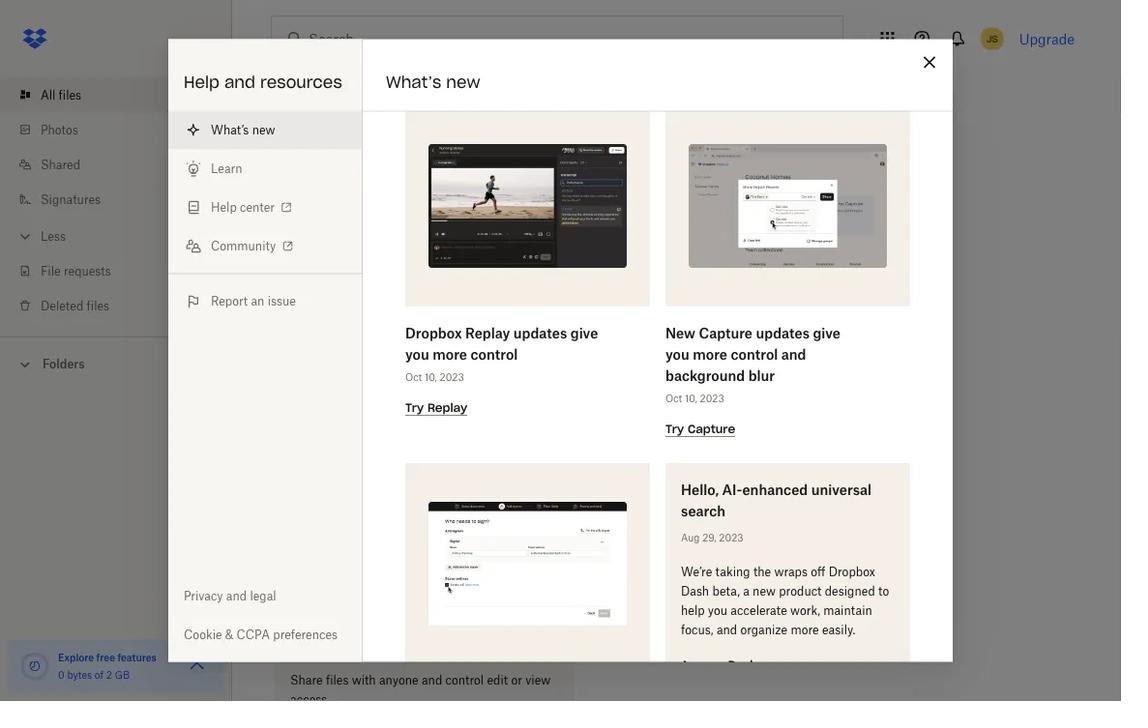 Task type: locate. For each thing, give the bounding box(es) containing it.
help up what's new button
[[184, 73, 220, 92]]

0 horizontal spatial oct
[[406, 372, 422, 384]]

focus,
[[681, 623, 714, 638]]

give
[[571, 325, 598, 342], [813, 325, 841, 342]]

more up "background" on the right bottom of the page
[[693, 346, 728, 363]]

with inside share files with anyone and control edit or view access.
[[352, 673, 376, 688]]

more inside new capture updates give you more control and background blur oct 10, 2023
[[693, 346, 728, 363]]

you down new
[[666, 346, 690, 363]]

get
[[271, 178, 295, 194]]

0 horizontal spatial on
[[643, 392, 657, 407]]

dropbox replay updates give you more control oct 10, 2023
[[406, 325, 598, 384]]

blur
[[749, 368, 775, 384]]

folders button
[[0, 349, 232, 378]]

10, inside dropbox replay updates give you more control oct 10, 2023
[[425, 372, 437, 384]]

2023 inside new capture updates give you more control and background blur oct 10, 2023
[[700, 393, 725, 405]]

0 horizontal spatial updates
[[514, 325, 568, 342]]

0 horizontal spatial what's new
[[211, 123, 275, 137]]

you down beta,
[[708, 604, 728, 618]]

files right the deleted
[[87, 299, 109, 313]]

new inside we're taking the wraps off dropbox dash beta, a new product designed to help you accelerate work, maintain focus, and organize more easily.
[[753, 585, 776, 599]]

and right focus,
[[717, 623, 738, 638]]

with for started
[[348, 178, 376, 194]]

1 horizontal spatial on
[[751, 392, 765, 407]]

install on desktop to work on files offline and stay synced.
[[606, 392, 852, 426]]

1 horizontal spatial dash
[[729, 659, 758, 674]]

and up what's new button
[[224, 73, 255, 92]]

1 vertical spatial try
[[666, 422, 684, 437]]

1 horizontal spatial what's
[[386, 73, 442, 92]]

try replay link
[[406, 399, 468, 417]]

with for files
[[352, 673, 376, 688]]

replay inside dropbox replay updates give you more control oct 10, 2023
[[466, 325, 510, 342]]

all
[[41, 88, 55, 102]]

1 vertical spatial oct
[[666, 393, 683, 405]]

10,
[[425, 372, 437, 384], [685, 393, 698, 405]]

dropbox up edit,
[[406, 325, 462, 342]]

signatures
[[41, 192, 101, 207]]

capture inside new capture updates give you more control and background blur oct 10, 2023
[[699, 325, 753, 342]]

learn
[[211, 162, 242, 176]]

and up offline
[[782, 346, 807, 363]]

0 vertical spatial with
[[348, 178, 376, 194]]

you inside we're taking the wraps off dropbox dash beta, a new product designed to help you accelerate work, maintain focus, and organize more easily.
[[708, 604, 728, 618]]

0 vertical spatial dropbox
[[380, 178, 434, 194]]

2023 down "background" on the right bottom of the page
[[700, 393, 725, 405]]

free
[[96, 652, 115, 664]]

features
[[118, 652, 157, 664]]

10, up try replay link
[[425, 372, 437, 384]]

synced.
[[632, 411, 673, 426]]

upload
[[290, 392, 330, 407]]

oct up synced.
[[666, 393, 683, 405]]

files inside share files with anyone and control edit or view access.
[[326, 673, 349, 688]]

file requests
[[41, 264, 111, 278]]

0 vertical spatial dash
[[681, 585, 710, 599]]

and inside share files with anyone and control edit or view access.
[[422, 673, 443, 688]]

files for deleted files
[[87, 299, 109, 313]]

capture for try
[[688, 422, 736, 437]]

2 vertical spatial dropbox
[[829, 565, 876, 580]]

you inside new capture updates give you more control and background blur oct 10, 2023
[[666, 346, 690, 363]]

what's new inside button
[[211, 123, 275, 137]]

cookie & ccpa preferences button
[[168, 616, 362, 655]]

you up folders
[[406, 346, 430, 363]]

explore
[[58, 652, 94, 664]]

report
[[211, 294, 248, 309]]

and right offline
[[832, 392, 852, 407]]

help for help center
[[211, 200, 237, 215]]

0 horizontal spatial more
[[433, 346, 467, 363]]

0 horizontal spatial what's
[[211, 123, 249, 137]]

1 vertical spatial dropbox
[[406, 325, 462, 342]]

give up offline
[[813, 325, 841, 342]]

dash
[[681, 585, 710, 599], [729, 659, 758, 674]]

0 vertical spatial oct
[[406, 372, 422, 384]]

1 on from the left
[[643, 392, 657, 407]]

replay
[[466, 325, 510, 342], [428, 401, 468, 416]]

report an issue link
[[168, 282, 362, 321]]

1 give from the left
[[571, 325, 598, 342]]

upgrade
[[1020, 30, 1075, 47]]

oct up folders
[[406, 372, 422, 384]]

to left work
[[707, 392, 718, 407]]

with left 'anyone'
[[352, 673, 376, 688]]

0 vertical spatial capture
[[699, 325, 753, 342]]

dash inside we're taking the wraps off dropbox dash beta, a new product designed to help you accelerate work, maintain focus, and organize more easily.
[[681, 585, 710, 599]]

access.
[[290, 693, 330, 702]]

control left edit
[[446, 673, 484, 688]]

2 horizontal spatial to
[[879, 585, 890, 599]]

learn link
[[168, 150, 362, 188]]

1 vertical spatial new
[[252, 123, 275, 137]]

1 horizontal spatial more
[[693, 346, 728, 363]]

the second step of dropbox sign, where a user can add signers and enable eid image
[[429, 503, 627, 627]]

2 horizontal spatial more
[[791, 623, 819, 638]]

files
[[59, 88, 81, 102], [87, 299, 109, 313], [333, 392, 356, 407], [768, 392, 791, 407], [326, 673, 349, 688]]

1 vertical spatial with
[[352, 673, 376, 688]]

updates up blur
[[756, 325, 810, 342]]

we're
[[681, 565, 713, 580]]

1 vertical spatial help
[[211, 200, 237, 215]]

2023 right "29,"
[[719, 532, 744, 544]]

files right all
[[59, 88, 81, 102]]

and
[[224, 73, 255, 92], [782, 346, 807, 363], [359, 392, 379, 407], [529, 392, 550, 407], [832, 392, 852, 407], [226, 589, 247, 604], [717, 623, 738, 638], [422, 673, 443, 688]]

1 horizontal spatial to
[[707, 392, 718, 407]]

center
[[240, 200, 275, 215]]

offline
[[794, 392, 828, 407]]

or
[[511, 673, 523, 688]]

more for new
[[693, 346, 728, 363]]

dropbox right the started
[[380, 178, 434, 194]]

organize
[[741, 623, 788, 638]]

2 vertical spatial new
[[753, 585, 776, 599]]

1 horizontal spatial you
[[666, 346, 690, 363]]

with right the started
[[348, 178, 376, 194]]

what's inside button
[[211, 123, 249, 137]]

1 updates from the left
[[514, 325, 568, 342]]

control for replay
[[471, 346, 518, 363]]

files right share
[[326, 673, 349, 688]]

2 on from the left
[[751, 392, 765, 407]]

capture right new
[[699, 325, 753, 342]]

1 horizontal spatial updates
[[756, 325, 810, 342]]

you inside dropbox replay updates give you more control oct 10, 2023
[[406, 346, 430, 363]]

to left edit,
[[423, 392, 434, 407]]

easily.
[[823, 623, 856, 638]]

give for dropbox replay updates give you more control
[[571, 325, 598, 342]]

1 vertical spatial 10,
[[685, 393, 698, 405]]

1 vertical spatial replay
[[428, 401, 468, 416]]

hello, ai-enhanced universal search
[[681, 482, 872, 520]]

0 vertical spatial 10,
[[425, 372, 437, 384]]

give left new
[[571, 325, 598, 342]]

dropbox image
[[15, 19, 54, 58]]

control up blur
[[731, 346, 778, 363]]

anyone
[[379, 673, 419, 688]]

try
[[406, 401, 424, 416], [666, 422, 684, 437]]

2 horizontal spatial new
[[753, 585, 776, 599]]

files inside upload files and folders to edit, share, sign, and more.
[[333, 392, 356, 407]]

1 horizontal spatial oct
[[666, 393, 683, 405]]

1 horizontal spatial 10,
[[685, 393, 698, 405]]

0 vertical spatial what's new
[[386, 73, 481, 92]]

new inside button
[[252, 123, 275, 137]]

0 vertical spatial help
[[184, 73, 220, 92]]

control for capture
[[731, 346, 778, 363]]

help left center
[[211, 200, 237, 215]]

help for help and resources
[[184, 73, 220, 92]]

create folder button
[[565, 77, 697, 151]]

files right upload
[[333, 392, 356, 407]]

1 horizontal spatial new
[[447, 73, 481, 92]]

&
[[225, 628, 234, 643]]

more
[[433, 346, 467, 363], [693, 346, 728, 363], [791, 623, 819, 638]]

dropbox inside dropbox replay updates give you more control oct 10, 2023
[[406, 325, 462, 342]]

signatures link
[[15, 182, 232, 217]]

you
[[406, 346, 430, 363], [666, 346, 690, 363], [708, 604, 728, 618]]

files down blur
[[768, 392, 791, 407]]

and right the sign,
[[529, 392, 550, 407]]

on right work
[[751, 392, 765, 407]]

29,
[[703, 532, 717, 544]]

to
[[423, 392, 434, 407], [707, 392, 718, 407], [879, 585, 890, 599]]

0 horizontal spatial you
[[406, 346, 430, 363]]

0 horizontal spatial to
[[423, 392, 434, 407]]

upgrade link
[[1020, 30, 1075, 47]]

2023 up edit,
[[440, 372, 464, 384]]

and left folders
[[359, 392, 379, 407]]

2 vertical spatial 2023
[[719, 532, 744, 544]]

1 horizontal spatial try
[[666, 422, 684, 437]]

what's
[[386, 73, 442, 92], [211, 123, 249, 137]]

10, down "background" on the right bottom of the page
[[685, 393, 698, 405]]

and inside install on desktop to work on files offline and stay synced.
[[832, 392, 852, 407]]

more up edit,
[[433, 346, 467, 363]]

on up synced.
[[643, 392, 657, 407]]

try down desktop
[[666, 422, 684, 437]]

control
[[471, 346, 518, 363], [731, 346, 778, 363], [446, 673, 484, 688]]

to right designed
[[879, 585, 890, 599]]

more down the work,
[[791, 623, 819, 638]]

updates inside new capture updates give you more control and background blur oct 10, 2023
[[756, 325, 810, 342]]

control inside new capture updates give you more control and background blur oct 10, 2023
[[731, 346, 778, 363]]

files inside install on desktop to work on files offline and stay synced.
[[768, 392, 791, 407]]

more.
[[290, 411, 321, 426]]

0 horizontal spatial dash
[[681, 585, 710, 599]]

updates up the sign,
[[514, 325, 568, 342]]

folders
[[43, 357, 85, 372]]

give inside dropbox replay updates give you more control oct 10, 2023
[[571, 325, 598, 342]]

help
[[681, 604, 705, 618]]

0 vertical spatial 2023
[[440, 372, 464, 384]]

updates inside dropbox replay updates give you more control oct 10, 2023
[[514, 325, 568, 342]]

files inside list item
[[59, 88, 81, 102]]

1 vertical spatial what's new
[[211, 123, 275, 137]]

and right 'anyone'
[[422, 673, 443, 688]]

try left edit,
[[406, 401, 424, 416]]

oct
[[406, 372, 422, 384], [666, 393, 683, 405]]

give for new capture updates give you more control and background blur
[[813, 325, 841, 342]]

2 updates from the left
[[756, 325, 810, 342]]

give inside new capture updates give you more control and background blur oct 10, 2023
[[813, 325, 841, 342]]

dash down we're
[[681, 585, 710, 599]]

shared
[[41, 157, 80, 172]]

photos link
[[15, 112, 232, 147]]

1 horizontal spatial what's new
[[386, 73, 481, 92]]

dropbox
[[380, 178, 434, 194], [406, 325, 462, 342], [829, 565, 876, 580]]

legal
[[250, 589, 276, 604]]

search
[[681, 503, 726, 520]]

dash right access
[[729, 659, 758, 674]]

record
[[725, 124, 768, 139]]

universal
[[812, 482, 872, 498]]

0 vertical spatial new
[[447, 73, 481, 92]]

capture down work
[[688, 422, 736, 437]]

1 vertical spatial capture
[[688, 422, 736, 437]]

control up share,
[[471, 346, 518, 363]]

1 vertical spatial what's
[[211, 123, 249, 137]]

help center link
[[168, 188, 362, 227]]

taking
[[716, 565, 751, 580]]

wraps
[[775, 565, 808, 580]]

1 horizontal spatial give
[[813, 325, 841, 342]]

2 horizontal spatial you
[[708, 604, 728, 618]]

of
[[95, 669, 104, 681]]

share,
[[464, 392, 497, 407]]

quota usage element
[[19, 651, 50, 682]]

updates
[[514, 325, 568, 342], [756, 325, 810, 342]]

list
[[0, 66, 232, 337]]

help
[[184, 73, 220, 92], [211, 200, 237, 215]]

files for all files
[[59, 88, 81, 102]]

dropbox up designed
[[829, 565, 876, 580]]

0 horizontal spatial new
[[252, 123, 275, 137]]

files for share files with anyone and control edit or view access.
[[326, 673, 349, 688]]

more inside dropbox replay updates give you more control oct 10, 2023
[[433, 346, 467, 363]]

0 vertical spatial try
[[406, 401, 424, 416]]

1 vertical spatial 2023
[[700, 393, 725, 405]]

control inside dropbox replay updates give you more control oct 10, 2023
[[471, 346, 518, 363]]

list containing all files
[[0, 66, 232, 337]]

new
[[447, 73, 481, 92], [252, 123, 275, 137], [753, 585, 776, 599]]

0 vertical spatial replay
[[466, 325, 510, 342]]

to inside upload files and folders to edit, share, sign, and more.
[[423, 392, 434, 407]]

2 give from the left
[[813, 325, 841, 342]]

0 horizontal spatial 10,
[[425, 372, 437, 384]]

0 horizontal spatial try
[[406, 401, 424, 416]]

0 horizontal spatial give
[[571, 325, 598, 342]]

dropbox capture permissions ui image
[[689, 145, 888, 269]]

aug
[[681, 532, 700, 544]]

file
[[41, 264, 61, 278]]

work,
[[791, 604, 821, 618]]



Task type: vqa. For each thing, say whether or not it's contained in the screenshot.
you to the right
yes



Task type: describe. For each thing, give the bounding box(es) containing it.
you for dropbox
[[406, 346, 430, 363]]

accelerate
[[731, 604, 788, 618]]

all files link
[[15, 77, 232, 112]]

control inside share files with anyone and control edit or view access.
[[446, 673, 484, 688]]

all files list item
[[0, 77, 232, 112]]

you for new
[[666, 346, 690, 363]]

hello,
[[681, 482, 719, 498]]

10, inside new capture updates give you more control and background blur oct 10, 2023
[[685, 393, 698, 405]]

what's new button
[[168, 111, 362, 150]]

deleted
[[41, 299, 84, 313]]

started
[[298, 178, 344, 194]]

background
[[666, 368, 745, 384]]

a
[[743, 585, 750, 599]]

product
[[779, 585, 822, 599]]

dropbox inside we're taking the wraps off dropbox dash beta, a new product designed to help you accelerate work, maintain focus, and organize more easily.
[[829, 565, 876, 580]]

folder
[[621, 124, 656, 139]]

we're taking the wraps off dropbox dash beta, a new product designed to help you accelerate work, maintain focus, and organize more easily.
[[681, 565, 890, 638]]

sign,
[[500, 392, 526, 407]]

off
[[811, 565, 826, 580]]

requests
[[64, 264, 111, 278]]

privacy
[[184, 589, 223, 604]]

more inside we're taking the wraps off dropbox dash beta, a new product designed to help you accelerate work, maintain focus, and organize more easily.
[[791, 623, 819, 638]]

an
[[251, 294, 265, 309]]

to inside install on desktop to work on files offline and stay synced.
[[707, 392, 718, 407]]

all files
[[41, 88, 81, 102]]

issue
[[268, 294, 296, 309]]

try capture link
[[666, 421, 736, 438]]

and inside we're taking the wraps off dropbox dash beta, a new product designed to help you accelerate work, maintain focus, and organize more easily.
[[717, 623, 738, 638]]

to inside we're taking the wraps off dropbox dash beta, a new product designed to help you accelerate work, maintain focus, and organize more easily.
[[879, 585, 890, 599]]

install
[[606, 392, 640, 407]]

2
[[106, 669, 112, 681]]

privacy and legal link
[[168, 577, 362, 616]]

desktop
[[660, 392, 703, 407]]

try for 10,
[[406, 401, 424, 416]]

folders
[[383, 392, 420, 407]]

2023 inside dropbox replay updates give you more control oct 10, 2023
[[440, 372, 464, 384]]

share files with anyone and control edit or view access.
[[290, 673, 551, 702]]

access
[[681, 659, 725, 674]]

updates for replay
[[514, 325, 568, 342]]

less
[[41, 229, 66, 243]]

create folder
[[578, 124, 656, 139]]

shared link
[[15, 147, 232, 182]]

resources
[[260, 73, 342, 92]]

report an issue
[[211, 294, 296, 309]]

and left legal
[[226, 589, 247, 604]]

upload files and folders to edit, share, sign, and more.
[[290, 392, 550, 426]]

1 vertical spatial dash
[[729, 659, 758, 674]]

replay for try
[[428, 401, 468, 416]]

updates for capture
[[756, 325, 810, 342]]

and inside new capture updates give you more control and background blur oct 10, 2023
[[782, 346, 807, 363]]

ai-
[[723, 482, 743, 498]]

gb
[[115, 669, 130, 681]]

replay for dropbox
[[466, 325, 510, 342]]

less image
[[15, 227, 35, 246]]

access dash
[[681, 659, 758, 674]]

beta,
[[713, 585, 740, 599]]

designed
[[825, 585, 876, 599]]

view
[[526, 673, 551, 688]]

try for background
[[666, 422, 684, 437]]

ccpa
[[237, 628, 270, 643]]

try capture
[[666, 422, 736, 437]]

deleted files
[[41, 299, 109, 313]]

stay
[[606, 411, 629, 426]]

community link
[[168, 227, 362, 266]]

0
[[58, 669, 65, 681]]

dropbox replay screen shows basic and advanced capabilities of the tool image
[[429, 145, 627, 269]]

help center
[[211, 200, 275, 215]]

try replay
[[406, 401, 468, 416]]

help and resources dialog
[[168, 39, 953, 702]]

cookie
[[184, 628, 222, 643]]

file requests link
[[15, 254, 232, 288]]

oct inside dropbox replay updates give you more control oct 10, 2023
[[406, 372, 422, 384]]

0 vertical spatial what's
[[386, 73, 442, 92]]

oct inside new capture updates give you more control and background blur oct 10, 2023
[[666, 393, 683, 405]]

community
[[211, 239, 276, 254]]

photos
[[41, 122, 78, 137]]

privacy and legal
[[184, 589, 276, 604]]

new
[[666, 325, 696, 342]]

get started with dropbox
[[271, 178, 434, 194]]

help and resources
[[184, 73, 342, 92]]

edit
[[487, 673, 508, 688]]

new capture updates give you more control and background blur oct 10, 2023
[[666, 325, 841, 405]]

maintain
[[824, 604, 873, 618]]

deleted files link
[[15, 288, 232, 323]]

aug 29, 2023
[[681, 532, 744, 544]]

capture for new
[[699, 325, 753, 342]]

files for upload files and folders to edit, share, sign, and more.
[[333, 392, 356, 407]]

share
[[290, 673, 323, 688]]

more for dropbox
[[433, 346, 467, 363]]

cookie & ccpa preferences
[[184, 628, 338, 643]]

create
[[578, 124, 618, 139]]

bytes
[[67, 669, 92, 681]]



